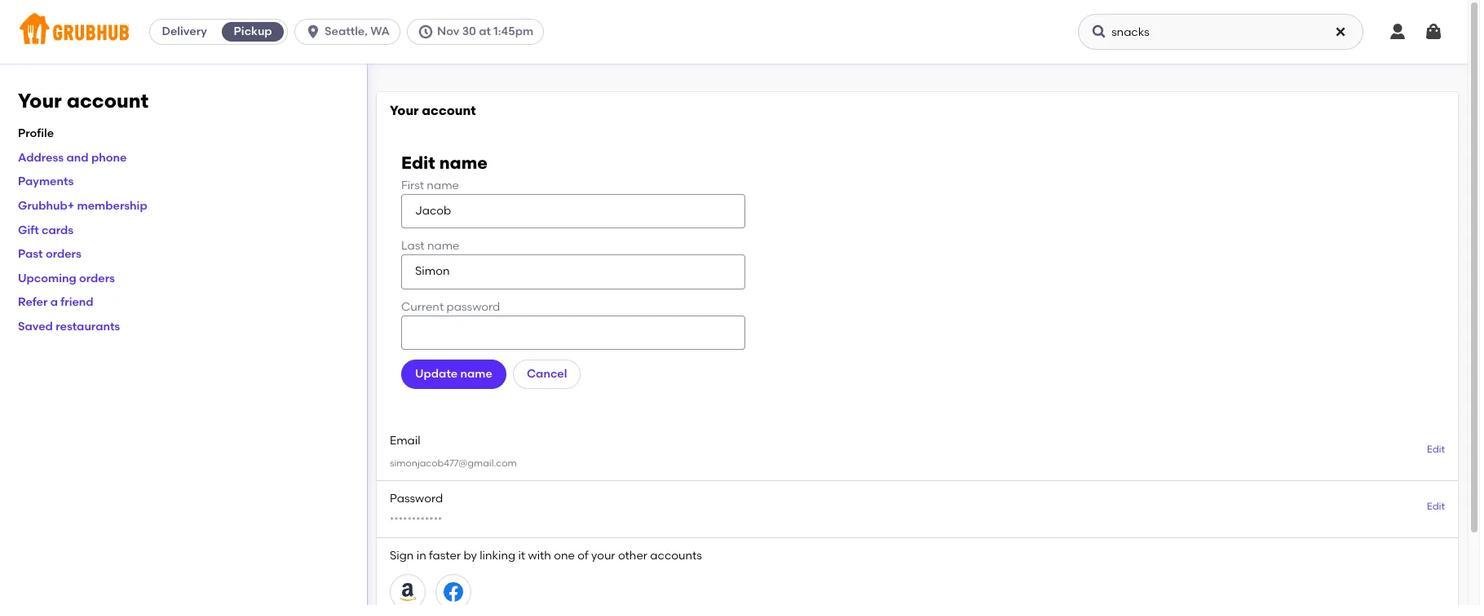 Task type: vqa. For each thing, say whether or not it's contained in the screenshot.
the Seattle,
yes



Task type: describe. For each thing, give the bounding box(es) containing it.
current password
[[401, 300, 500, 314]]

refer a friend
[[18, 296, 94, 310]]

30
[[462, 24, 476, 38]]

login with amazon image
[[398, 583, 418, 602]]

edit for password
[[1428, 501, 1446, 513]]

simonjacob477@gmail.com
[[390, 457, 517, 469]]

other
[[618, 549, 648, 563]]

1 horizontal spatial svg image
[[1389, 22, 1408, 42]]

update
[[415, 367, 458, 381]]

edit button for email
[[1428, 443, 1446, 457]]

your account inside edit name form
[[390, 103, 476, 118]]

0 horizontal spatial your
[[18, 89, 62, 113]]

seattle,
[[325, 24, 368, 38]]

pickup
[[234, 24, 272, 38]]

friend
[[61, 296, 94, 310]]

password
[[447, 300, 500, 314]]

cancel
[[527, 367, 567, 381]]

cancel button
[[513, 360, 581, 389]]

with
[[528, 549, 551, 563]]

refer
[[18, 296, 48, 310]]

in
[[417, 549, 426, 563]]

cards
[[42, 223, 74, 237]]

a
[[50, 296, 58, 310]]

account inside edit name form
[[422, 103, 476, 118]]

orders for upcoming orders
[[79, 272, 115, 285]]

svg image for nov 30 at 1:45pm
[[418, 24, 434, 40]]

delivery
[[162, 24, 207, 38]]

last name
[[401, 239, 460, 253]]

sign
[[390, 549, 414, 563]]

0 vertical spatial edit
[[401, 152, 435, 173]]

************
[[390, 515, 443, 526]]

0 horizontal spatial your account
[[18, 89, 149, 113]]

nov 30 at 1:45pm button
[[407, 19, 551, 45]]

your inside edit name form
[[390, 103, 419, 118]]

orders for past orders
[[46, 247, 81, 261]]

Current password password field
[[401, 316, 746, 350]]

edit button for password
[[1428, 500, 1446, 515]]

svg image for seattle, wa
[[305, 24, 322, 40]]

and
[[67, 151, 89, 165]]

2 horizontal spatial svg image
[[1425, 22, 1444, 42]]

name for edit name
[[440, 152, 488, 173]]

delivery button
[[150, 19, 219, 45]]

name for first name
[[427, 178, 459, 192]]

payments
[[18, 175, 74, 189]]



Task type: locate. For each thing, give the bounding box(es) containing it.
name for update name
[[461, 367, 493, 381]]

Search for food, convenience, alcohol... search field
[[1079, 14, 1364, 50]]

first name
[[401, 178, 459, 192]]

payments link
[[18, 175, 74, 189]]

update name button
[[401, 360, 507, 389]]

your up profile
[[18, 89, 62, 113]]

last
[[401, 239, 425, 253]]

saved
[[18, 320, 53, 334]]

your account
[[18, 89, 149, 113], [390, 103, 476, 118]]

nov 30 at 1:45pm
[[437, 24, 534, 38]]

0 horizontal spatial svg image
[[305, 24, 322, 40]]

saved restaurants link
[[18, 320, 120, 334]]

grubhub+ membership link
[[18, 199, 147, 213]]

seattle, wa button
[[295, 19, 407, 45]]

name down edit name
[[427, 178, 459, 192]]

name right the update
[[461, 367, 493, 381]]

upcoming orders link
[[18, 272, 115, 285]]

Last name text field
[[401, 255, 746, 289]]

address and phone
[[18, 151, 127, 165]]

of
[[578, 549, 589, 563]]

orders up friend in the left of the page
[[79, 272, 115, 285]]

saved restaurants
[[18, 320, 120, 334]]

past orders
[[18, 247, 81, 261]]

name right last
[[427, 239, 460, 253]]

profile link
[[18, 127, 54, 141]]

phone
[[91, 151, 127, 165]]

linking
[[480, 549, 516, 563]]

at
[[479, 24, 491, 38]]

one
[[554, 549, 575, 563]]

account up phone
[[67, 89, 149, 113]]

gift cards link
[[18, 223, 74, 237]]

2 horizontal spatial svg image
[[1335, 25, 1348, 38]]

1 vertical spatial orders
[[79, 272, 115, 285]]

past orders link
[[18, 247, 81, 261]]

name inside update name button
[[461, 367, 493, 381]]

edit name
[[401, 152, 488, 173]]

0 horizontal spatial account
[[67, 89, 149, 113]]

login with facebook image
[[444, 583, 463, 602]]

faster
[[429, 549, 461, 563]]

seattle, wa
[[325, 24, 390, 38]]

1 vertical spatial edit
[[1428, 444, 1446, 455]]

gift
[[18, 223, 39, 237]]

update name
[[415, 367, 493, 381]]

svg image
[[1389, 22, 1408, 42], [1425, 22, 1444, 42], [1092, 24, 1108, 40]]

svg image inside seattle, wa "button"
[[305, 24, 322, 40]]

edit for email
[[1428, 444, 1446, 455]]

name up first name
[[440, 152, 488, 173]]

restaurants
[[56, 320, 120, 334]]

grubhub+
[[18, 199, 74, 213]]

main navigation navigation
[[0, 0, 1469, 64]]

pickup button
[[219, 19, 287, 45]]

your up edit name
[[390, 103, 419, 118]]

your
[[18, 89, 62, 113], [390, 103, 419, 118]]

0 vertical spatial edit button
[[1428, 443, 1446, 457]]

refer a friend link
[[18, 296, 94, 310]]

accounts
[[651, 549, 702, 563]]

orders up upcoming orders
[[46, 247, 81, 261]]

address
[[18, 151, 64, 165]]

current
[[401, 300, 444, 314]]

2 edit button from the top
[[1428, 500, 1446, 515]]

past
[[18, 247, 43, 261]]

upcoming
[[18, 272, 76, 285]]

1 vertical spatial edit button
[[1428, 500, 1446, 515]]

1 horizontal spatial your
[[390, 103, 419, 118]]

1:45pm
[[494, 24, 534, 38]]

edit name form
[[377, 92, 1459, 605]]

edit button
[[1428, 443, 1446, 457], [1428, 500, 1446, 515]]

password
[[390, 492, 443, 505]]

1 edit button from the top
[[1428, 443, 1446, 457]]

your
[[592, 549, 616, 563]]

nov
[[437, 24, 460, 38]]

it
[[518, 549, 526, 563]]

upcoming orders
[[18, 272, 115, 285]]

by
[[464, 549, 477, 563]]

0 vertical spatial orders
[[46, 247, 81, 261]]

1 horizontal spatial account
[[422, 103, 476, 118]]

gift cards
[[18, 223, 74, 237]]

profile
[[18, 127, 54, 141]]

2 vertical spatial edit
[[1428, 501, 1446, 513]]

your account up and
[[18, 89, 149, 113]]

svg image inside nov 30 at 1:45pm button
[[418, 24, 434, 40]]

address and phone link
[[18, 151, 127, 165]]

edit
[[401, 152, 435, 173], [1428, 444, 1446, 455], [1428, 501, 1446, 513]]

name for last name
[[427, 239, 460, 253]]

name
[[440, 152, 488, 173], [427, 178, 459, 192], [427, 239, 460, 253], [461, 367, 493, 381]]

account up edit name
[[422, 103, 476, 118]]

grubhub+ membership
[[18, 199, 147, 213]]

wa
[[371, 24, 390, 38]]

First name text field
[[401, 194, 746, 229]]

0 horizontal spatial svg image
[[1092, 24, 1108, 40]]

1 horizontal spatial svg image
[[418, 24, 434, 40]]

sign in faster by linking it with one of your other accounts
[[390, 549, 702, 563]]

1 horizontal spatial your account
[[390, 103, 476, 118]]

account
[[67, 89, 149, 113], [422, 103, 476, 118]]

orders
[[46, 247, 81, 261], [79, 272, 115, 285]]

your account up edit name
[[390, 103, 476, 118]]

membership
[[77, 199, 147, 213]]

email
[[390, 434, 421, 448]]

svg image
[[305, 24, 322, 40], [418, 24, 434, 40], [1335, 25, 1348, 38]]

first
[[401, 178, 424, 192]]



